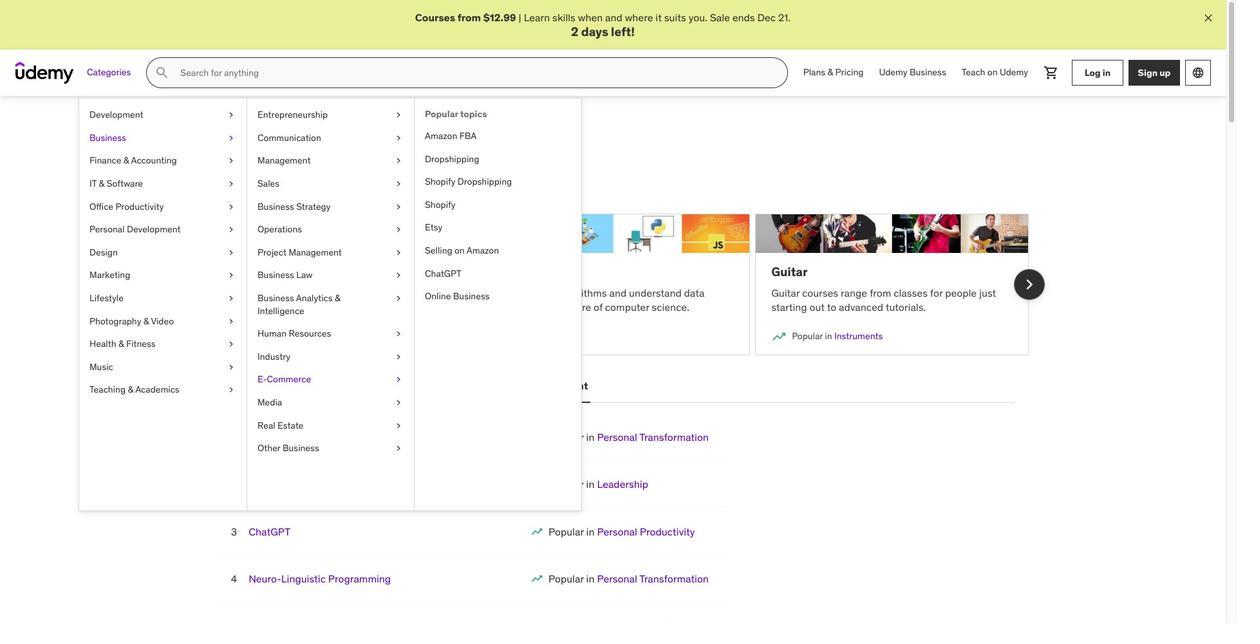 Task type: describe. For each thing, give the bounding box(es) containing it.
xsmall image for operations
[[393, 224, 404, 236]]

coach
[[268, 431, 298, 444]]

business analytics & intelligence link
[[247, 287, 414, 323]]

udemy image
[[15, 62, 74, 84]]

learn for learn something completely new or improve your existing skills
[[197, 164, 224, 177]]

carousel element
[[197, 198, 1045, 371]]

0 horizontal spatial productivity
[[116, 201, 164, 212]]

xsmall image for business law
[[393, 269, 404, 282]]

starting
[[771, 301, 807, 314]]

e-commerce element
[[414, 99, 581, 511]]

sign up link
[[1129, 60, 1180, 86]]

business link
[[79, 127, 247, 150]]

xsmall image for office productivity
[[226, 201, 236, 213]]

& inside "carousel" element
[[298, 330, 303, 342]]

photography & video link
[[79, 310, 247, 333]]

learning
[[266, 264, 317, 280]]

1 udemy from the left
[[879, 67, 908, 78]]

estate
[[278, 419, 304, 431]]

music link
[[79, 356, 247, 379]]

marketing link
[[79, 264, 247, 287]]

tutorials.
[[886, 301, 926, 314]]

photography
[[89, 315, 141, 327]]

classes
[[894, 286, 928, 299]]

just
[[979, 286, 996, 299]]

bestselling button
[[213, 371, 273, 402]]

personal for 3rd cell from the top of the page
[[597, 525, 637, 538]]

data
[[276, 330, 296, 342]]

computer
[[605, 301, 649, 314]]

programming
[[328, 572, 391, 585]]

close image
[[1202, 12, 1215, 24]]

e-
[[258, 374, 267, 385]]

new
[[330, 164, 349, 177]]

popular in image for popular in personal transformation
[[531, 572, 543, 585]]

2 cell from the top
[[549, 478, 648, 491]]

popular in image for popular in data & analytics
[[213, 329, 229, 344]]

1 popular in personal transformation from the top
[[549, 431, 709, 444]]

shopify link
[[415, 194, 581, 217]]

human resources link
[[247, 323, 414, 346]]

xsmall image for photography & video
[[226, 315, 236, 328]]

popular in data & analytics
[[234, 330, 342, 342]]

design button
[[365, 371, 404, 402]]

xsmall image for development
[[226, 109, 236, 122]]

development inside button
[[286, 379, 352, 392]]

udemy business link
[[871, 57, 954, 88]]

popular for instruments link
[[792, 330, 823, 342]]

use statistical probability to teach computers how to learn from data.
[[213, 286, 454, 314]]

from inside use statistical probability to teach computers how to learn from data.
[[239, 301, 261, 314]]

Search for anything text field
[[178, 62, 772, 84]]

design for design button
[[367, 379, 402, 392]]

teaching & academics
[[89, 384, 179, 396]]

build
[[533, 286, 555, 299]]

1 vertical spatial topics
[[365, 127, 412, 147]]

topics inside e-commerce "element"
[[460, 108, 487, 120]]

teaching & academics link
[[79, 379, 247, 402]]

& inside business analytics & intelligence
[[335, 292, 340, 304]]

learn
[[213, 301, 236, 314]]

xsmall image for media
[[393, 397, 404, 409]]

personal for first cell from the top of the page
[[597, 431, 637, 444]]

of
[[594, 301, 603, 314]]

courses
[[802, 286, 838, 299]]

improve
[[363, 164, 400, 177]]

project
[[258, 246, 287, 258]]

1 vertical spatial chatgpt
[[249, 525, 291, 538]]

0 vertical spatial dropshipping
[[425, 153, 479, 165]]

business analytics & intelligence
[[258, 292, 340, 316]]

4 cell from the top
[[549, 572, 709, 585]]

popular in leadership
[[549, 478, 648, 491]]

commerce
[[267, 374, 311, 385]]

where
[[625, 11, 653, 24]]

business inside "link"
[[258, 269, 294, 281]]

advanced
[[839, 301, 883, 314]]

strategy
[[296, 201, 331, 212]]

1 vertical spatial skills
[[464, 164, 487, 177]]

& for accounting
[[124, 155, 129, 166]]

2 transformation from the top
[[639, 572, 709, 585]]

communication link
[[247, 127, 414, 150]]

21.
[[778, 11, 791, 24]]

5 cell from the top
[[549, 620, 709, 623]]

2
[[571, 24, 579, 40]]

$12.99
[[483, 11, 516, 24]]

your
[[403, 164, 423, 177]]

on for udemy
[[988, 67, 998, 78]]

up
[[1160, 67, 1171, 78]]

life coach training link
[[249, 431, 336, 444]]

you.
[[689, 11, 708, 24]]

management link
[[247, 150, 414, 173]]

xsmall image for lifestyle
[[226, 292, 236, 305]]

3
[[231, 525, 237, 538]]

the
[[553, 301, 568, 314]]

accounting
[[131, 155, 177, 166]]

from inside guitar courses range from classes for people just starting out to advanced tutorials.
[[870, 286, 891, 299]]

photography & video
[[89, 315, 174, 327]]

xsmall image for marketing
[[226, 269, 236, 282]]

popular in image for popular in personal productivity
[[531, 525, 543, 538]]

development inside button
[[522, 379, 588, 392]]

business inside business analytics & intelligence
[[258, 292, 294, 304]]

personal transformation link for first cell from the top of the page
[[597, 431, 709, 444]]

xsmall image for management
[[393, 155, 404, 167]]

next image
[[1019, 274, 1040, 295]]

analytics inside business analytics & intelligence
[[296, 292, 333, 304]]

teach on udemy
[[962, 67, 1028, 78]]

in for personal transformation link for 4th cell from the top
[[586, 572, 595, 585]]

instruments
[[834, 330, 883, 342]]

xsmall image for industry
[[393, 351, 404, 363]]

understand
[[629, 286, 682, 299]]

1 horizontal spatial chatgpt link
[[415, 262, 581, 285]]

4
[[231, 572, 237, 585]]

life
[[249, 431, 266, 444]]

0 vertical spatial amazon
[[425, 130, 457, 142]]

communication
[[258, 132, 321, 143]]

popular for the leadership link
[[549, 478, 584, 491]]

dec
[[757, 11, 776, 24]]

popular for personal transformation link for 4th cell from the top
[[549, 572, 584, 585]]

and inside learn to build algorithms and understand data structures at the core of computer science.
[[609, 286, 627, 299]]

design link
[[79, 241, 247, 264]]

1 cell from the top
[[549, 431, 709, 444]]

xsmall image for human resources
[[393, 328, 404, 340]]

1 vertical spatial amazon
[[467, 245, 499, 256]]

sales link
[[247, 173, 414, 195]]

xsmall image for teaching & academics
[[226, 384, 236, 397]]

personal development for personal development link
[[89, 224, 181, 235]]

development button
[[284, 371, 354, 402]]

industry link
[[247, 346, 414, 368]]

data
[[684, 286, 705, 299]]

& for fitness
[[118, 338, 124, 350]]

sale
[[710, 11, 730, 24]]

online
[[425, 290, 451, 302]]

learn to build algorithms and understand data structures at the core of computer science. link
[[476, 214, 750, 355]]

on for amazon
[[455, 245, 465, 256]]

sign up
[[1138, 67, 1171, 78]]

shopping cart with 0 items image
[[1044, 65, 1059, 81]]

courses from $12.99 | learn skills when and where it suits you. sale ends dec 21. 2 days left!
[[415, 11, 791, 40]]

teach
[[962, 67, 985, 78]]

resources
[[289, 328, 331, 339]]

neuro-linguistic programming link
[[249, 572, 391, 585]]

personal for 4th cell from the top
[[597, 572, 637, 585]]

chatgpt inside e-commerce "element"
[[425, 268, 462, 279]]

range
[[841, 286, 867, 299]]

1 transformation from the top
[[639, 431, 709, 444]]

out
[[810, 301, 825, 314]]

ends
[[733, 11, 755, 24]]

personal transformation link for 4th cell from the top
[[597, 572, 709, 585]]

plans
[[803, 67, 826, 78]]

xsmall image for real estate
[[393, 419, 404, 432]]

finance & accounting
[[89, 155, 177, 166]]

3 cell from the top
[[549, 525, 695, 538]]

xsmall image for e-commerce
[[393, 374, 404, 386]]

xsmall image for sales
[[393, 178, 404, 190]]

udemy business
[[879, 67, 946, 78]]

2 popular in personal transformation from the top
[[549, 572, 709, 585]]

in for the leadership link
[[586, 478, 595, 491]]

xsmall image for it & software
[[226, 178, 236, 190]]

xsmall image for health & fitness
[[226, 338, 236, 351]]

shopify for shopify
[[425, 199, 456, 210]]

office productivity link
[[79, 195, 247, 218]]

sales
[[258, 178, 280, 189]]

1 vertical spatial dropshipping
[[458, 176, 512, 187]]

1 vertical spatial productivity
[[640, 525, 695, 538]]

xsmall image for design
[[226, 246, 236, 259]]

entrepreneurship
[[258, 109, 328, 121]]

how
[[424, 286, 443, 299]]

business law link
[[247, 264, 414, 287]]

popular for data & analytics link
[[234, 330, 265, 342]]

project management link
[[247, 241, 414, 264]]



Task type: locate. For each thing, give the bounding box(es) containing it.
entrepreneurship link
[[247, 104, 414, 127]]

0 vertical spatial on
[[988, 67, 998, 78]]

analytics inside "carousel" element
[[305, 330, 342, 342]]

from down statistical
[[239, 301, 261, 314]]

data.
[[263, 301, 286, 314]]

guitar inside guitar courses range from classes for people just starting out to advanced tutorials.
[[771, 286, 800, 299]]

to right how
[[445, 286, 454, 299]]

to
[[332, 286, 341, 299], [445, 286, 454, 299], [521, 286, 530, 299], [827, 301, 837, 314]]

in left instruments link
[[825, 330, 832, 342]]

lifestyle
[[89, 292, 124, 304]]

human resources
[[258, 328, 331, 339]]

transformation
[[639, 431, 709, 444], [639, 572, 709, 585]]

real estate
[[258, 419, 304, 431]]

1 horizontal spatial from
[[458, 11, 481, 24]]

design for design "link"
[[89, 246, 118, 258]]

0 vertical spatial skills
[[553, 11, 576, 24]]

in for personal transformation link related to first cell from the top of the page
[[586, 431, 595, 444]]

and
[[605, 11, 622, 24], [263, 127, 292, 147], [609, 286, 627, 299]]

learn left something at the top left of page
[[197, 164, 224, 177]]

analytics
[[296, 292, 333, 304], [305, 330, 342, 342]]

to inside learn to build algorithms and understand data structures at the core of computer science.
[[521, 286, 530, 299]]

existing
[[425, 164, 461, 177]]

on right teach
[[988, 67, 998, 78]]

chatgpt right 3
[[249, 525, 291, 538]]

0 horizontal spatial chatgpt
[[249, 525, 291, 538]]

in up popular in leadership
[[586, 431, 595, 444]]

industry
[[258, 351, 290, 362]]

skills up the 2
[[553, 11, 576, 24]]

popular in personal transformation down "popular in personal productivity"
[[549, 572, 709, 585]]

1 vertical spatial popular in image
[[531, 572, 543, 585]]

0 horizontal spatial learn
[[197, 164, 224, 177]]

to left teach
[[332, 286, 341, 299]]

1 horizontal spatial design
[[367, 379, 402, 392]]

1 horizontal spatial productivity
[[640, 525, 695, 538]]

popular in personal transformation
[[549, 431, 709, 444], [549, 572, 709, 585]]

development
[[89, 109, 143, 121], [127, 224, 181, 235], [286, 379, 352, 392], [522, 379, 588, 392]]

from inside the 'courses from $12.99 | learn skills when and where it suits you. sale ends dec 21. 2 days left!'
[[458, 11, 481, 24]]

personal
[[89, 224, 125, 235], [477, 379, 520, 392], [597, 431, 637, 444], [597, 525, 637, 538], [597, 572, 637, 585]]

xsmall image inside 'music' link
[[226, 361, 236, 374]]

popular inside e-commerce "element"
[[425, 108, 458, 120]]

1 vertical spatial learn
[[197, 164, 224, 177]]

people
[[945, 286, 977, 299]]

other business
[[258, 442, 319, 454]]

0 horizontal spatial from
[[239, 301, 261, 314]]

skills right existing at the top of page
[[464, 164, 487, 177]]

personal development for personal development button
[[477, 379, 588, 392]]

it
[[656, 11, 662, 24]]

xsmall image for business
[[226, 132, 236, 144]]

xsmall image inside the lifestyle link
[[226, 292, 236, 305]]

xsmall image inside photography & video link
[[226, 315, 236, 328]]

xsmall image inside entrepreneurship link
[[393, 109, 404, 122]]

in for instruments link
[[825, 330, 832, 342]]

0 vertical spatial productivity
[[116, 201, 164, 212]]

xsmall image inside business law "link"
[[393, 269, 404, 282]]

xsmall image inside real estate "link"
[[393, 419, 404, 432]]

0 vertical spatial chatgpt
[[425, 268, 462, 279]]

marketing
[[89, 269, 130, 281]]

shopify right "your"
[[425, 176, 456, 187]]

personal productivity link
[[597, 525, 695, 538]]

music
[[89, 361, 113, 373]]

udemy left shopping cart with 0 items icon in the right top of the page
[[1000, 67, 1028, 78]]

1 horizontal spatial learn
[[492, 286, 519, 299]]

business
[[910, 67, 946, 78], [89, 132, 126, 143], [258, 201, 294, 212], [258, 269, 294, 281], [453, 290, 490, 302], [258, 292, 294, 304], [283, 442, 319, 454]]

chatgpt link right 3
[[249, 525, 291, 538]]

1 horizontal spatial udemy
[[1000, 67, 1028, 78]]

leadership link
[[597, 478, 648, 491]]

1 horizontal spatial amazon
[[467, 245, 499, 256]]

2 vertical spatial from
[[239, 301, 261, 314]]

neuro-linguistic programming
[[249, 572, 391, 585]]

skills inside the 'courses from $12.99 | learn skills when and where it suits you. sale ends dec 21. 2 days left!'
[[553, 11, 576, 24]]

plans & pricing link
[[796, 57, 871, 88]]

e-commerce link
[[247, 368, 414, 391]]

algorithms
[[558, 286, 607, 299]]

topics
[[460, 108, 487, 120], [365, 127, 412, 147]]

from left $12.99
[[458, 11, 481, 24]]

it & software link
[[79, 173, 247, 195]]

xsmall image for business analytics & intelligence
[[393, 292, 404, 305]]

xsmall image for project management
[[393, 246, 404, 259]]

xsmall image for business strategy
[[393, 201, 404, 213]]

amazon fba link
[[415, 125, 581, 148]]

probability
[[281, 286, 330, 299]]

to right out
[[827, 301, 837, 314]]

0 vertical spatial learn
[[524, 11, 550, 24]]

popular in image
[[213, 329, 229, 344], [531, 525, 543, 538]]

personal transformation link up leadership
[[597, 431, 709, 444]]

dropshipping link
[[415, 148, 581, 171]]

personal development button
[[475, 371, 591, 402]]

in down popular in leadership
[[586, 525, 595, 538]]

1 vertical spatial transformation
[[639, 572, 709, 585]]

xsmall image inside design "link"
[[226, 246, 236, 259]]

shopify up etsy
[[425, 199, 456, 210]]

0 horizontal spatial topics
[[365, 127, 412, 147]]

to inside guitar courses range from classes for people just starting out to advanced tutorials.
[[827, 301, 837, 314]]

0 vertical spatial management
[[258, 155, 311, 166]]

popular in personal transformation up the leadership link
[[549, 431, 709, 444]]

& left video
[[143, 315, 149, 327]]

real estate link
[[247, 414, 414, 437]]

1 vertical spatial chatgpt link
[[249, 525, 291, 538]]

popular in image
[[771, 329, 787, 344], [531, 572, 543, 585]]

0 vertical spatial guitar
[[771, 264, 808, 280]]

xsmall image inside office productivity link
[[226, 201, 236, 213]]

topics up "improve"
[[365, 127, 412, 147]]

0 horizontal spatial udemy
[[879, 67, 908, 78]]

0 horizontal spatial popular in image
[[213, 329, 229, 344]]

amazon
[[425, 130, 457, 142], [467, 245, 499, 256]]

0 horizontal spatial design
[[89, 246, 118, 258]]

1 vertical spatial on
[[455, 245, 465, 256]]

on inside e-commerce "element"
[[455, 245, 465, 256]]

xsmall image inside the marketing link
[[226, 269, 236, 282]]

0 horizontal spatial personal development
[[89, 224, 181, 235]]

xsmall image
[[226, 109, 236, 122], [393, 109, 404, 122], [226, 132, 236, 144], [226, 155, 236, 167], [226, 178, 236, 190], [393, 178, 404, 190], [226, 201, 236, 213], [393, 224, 404, 236], [226, 269, 236, 282], [226, 292, 236, 305], [226, 315, 236, 328], [393, 328, 404, 340], [226, 361, 236, 374], [393, 374, 404, 386], [393, 397, 404, 409], [393, 419, 404, 432]]

xsmall image inside project management "link"
[[393, 246, 404, 259]]

real
[[258, 419, 275, 431]]

health
[[89, 338, 116, 350]]

xsmall image inside e-commerce link
[[393, 374, 404, 386]]

popular in image inside "carousel" element
[[771, 329, 787, 344]]

1 personal transformation link from the top
[[597, 431, 709, 444]]

xsmall image inside media link
[[393, 397, 404, 409]]

amazon down etsy link
[[467, 245, 499, 256]]

2 vertical spatial learn
[[492, 286, 519, 299]]

academics
[[135, 384, 179, 396]]

popular for personal transformation link related to first cell from the top of the page
[[549, 431, 584, 444]]

& right finance
[[124, 155, 129, 166]]

amazon fba
[[425, 130, 477, 142]]

0 vertical spatial popular in image
[[771, 329, 787, 344]]

in down "popular in personal productivity"
[[586, 572, 595, 585]]

2 vertical spatial and
[[609, 286, 627, 299]]

1 vertical spatial shopify
[[425, 199, 456, 210]]

topics up fba
[[460, 108, 487, 120]]

& right teaching
[[128, 384, 133, 396]]

& left teach
[[335, 292, 340, 304]]

learn right the |
[[524, 11, 550, 24]]

udemy right pricing
[[879, 67, 908, 78]]

operations
[[258, 224, 302, 235]]

online business
[[425, 290, 490, 302]]

1 horizontal spatial on
[[988, 67, 998, 78]]

popular in image for popular in instruments
[[771, 329, 787, 344]]

xsmall image
[[393, 132, 404, 144], [393, 155, 404, 167], [393, 201, 404, 213], [226, 224, 236, 236], [226, 246, 236, 259], [393, 246, 404, 259], [393, 269, 404, 282], [393, 292, 404, 305], [226, 338, 236, 351], [393, 351, 404, 363], [226, 384, 236, 397], [393, 442, 404, 455]]

1 horizontal spatial topics
[[460, 108, 487, 120]]

0 vertical spatial personal transformation link
[[597, 431, 709, 444]]

personal inside personal development button
[[477, 379, 520, 392]]

0 horizontal spatial popular in image
[[531, 572, 543, 585]]

categories
[[87, 67, 131, 78]]

& for academics
[[128, 384, 133, 396]]

analytics down law
[[296, 292, 333, 304]]

1 vertical spatial analytics
[[305, 330, 342, 342]]

xsmall image for other business
[[393, 442, 404, 455]]

& for video
[[143, 315, 149, 327]]

popular and trending topics
[[197, 127, 412, 147]]

xsmall image for personal development
[[226, 224, 236, 236]]

xsmall image for music
[[226, 361, 236, 374]]

in right the log
[[1103, 67, 1111, 78]]

in left data at the bottom
[[267, 330, 274, 342]]

and down entrepreneurship
[[263, 127, 292, 147]]

in for "personal productivity" link
[[586, 525, 595, 538]]

1 horizontal spatial chatgpt
[[425, 268, 462, 279]]

management up law
[[289, 246, 342, 258]]

or
[[352, 164, 361, 177]]

1 horizontal spatial skills
[[553, 11, 576, 24]]

use
[[213, 286, 231, 299]]

teaching
[[89, 384, 126, 396]]

core
[[571, 301, 591, 314]]

0 horizontal spatial on
[[455, 245, 465, 256]]

etsy
[[425, 222, 442, 233]]

1 vertical spatial personal transformation link
[[597, 572, 709, 585]]

popular for "personal productivity" link
[[549, 525, 584, 538]]

chatgpt link up structures at the left
[[415, 262, 581, 285]]

design inside design button
[[367, 379, 402, 392]]

xsmall image inside the industry link
[[393, 351, 404, 363]]

guitar for guitar courses range from classes for people just starting out to advanced tutorials.
[[771, 286, 800, 299]]

& for software
[[99, 178, 104, 189]]

amazon down popular topics
[[425, 130, 457, 142]]

xsmall image inside business link
[[226, 132, 236, 144]]

learn inside learn to build algorithms and understand data structures at the core of computer science.
[[492, 286, 519, 299]]

personal inside personal development link
[[89, 224, 125, 235]]

and inside the 'courses from $12.99 | learn skills when and where it suits you. sale ends dec 21. 2 days left!'
[[605, 11, 622, 24]]

1 horizontal spatial personal development
[[477, 379, 588, 392]]

0 horizontal spatial chatgpt link
[[249, 525, 291, 538]]

management down communication
[[258, 155, 311, 166]]

0 horizontal spatial skills
[[464, 164, 487, 177]]

0 horizontal spatial amazon
[[425, 130, 457, 142]]

xsmall image inside the management link
[[393, 155, 404, 167]]

fba
[[460, 130, 477, 142]]

courses
[[415, 11, 455, 24]]

xsmall image inside teaching & academics link
[[226, 384, 236, 397]]

2 shopify from the top
[[425, 199, 456, 210]]

1 vertical spatial personal development
[[477, 379, 588, 392]]

0 vertical spatial analytics
[[296, 292, 333, 304]]

xsmall image inside sales link
[[393, 178, 404, 190]]

from up advanced
[[870, 286, 891, 299]]

learn
[[524, 11, 550, 24], [197, 164, 224, 177], [492, 286, 519, 299]]

xsmall image for communication
[[393, 132, 404, 144]]

xsmall image inside finance & accounting link
[[226, 155, 236, 167]]

0 vertical spatial chatgpt link
[[415, 262, 581, 285]]

in left the leadership link
[[586, 478, 595, 491]]

xsmall image inside "other business" link
[[393, 442, 404, 455]]

law
[[296, 269, 313, 281]]

personal transformation link down "personal productivity" link
[[597, 572, 709, 585]]

xsmall image for entrepreneurship
[[393, 109, 404, 122]]

personal transformation link
[[597, 431, 709, 444], [597, 572, 709, 585]]

selling
[[425, 245, 452, 256]]

software
[[107, 178, 143, 189]]

1 horizontal spatial popular in image
[[531, 525, 543, 538]]

xsmall image inside development link
[[226, 109, 236, 122]]

bestselling
[[215, 379, 271, 392]]

0 vertical spatial popular in personal transformation
[[549, 431, 709, 444]]

categories button
[[79, 57, 139, 88]]

xsmall image inside personal development link
[[226, 224, 236, 236]]

life coach training
[[249, 431, 336, 444]]

dropshipping down amazon fba
[[425, 153, 479, 165]]

shopify for shopify dropshipping
[[425, 176, 456, 187]]

finance
[[89, 155, 121, 166]]

submit search image
[[155, 65, 170, 81]]

2 udemy from the left
[[1000, 67, 1028, 78]]

log
[[1085, 67, 1101, 78]]

and up the computer
[[609, 286, 627, 299]]

xsmall image inside it & software link
[[226, 178, 236, 190]]

1 vertical spatial design
[[367, 379, 402, 392]]

trending
[[295, 127, 362, 147]]

shopify dropshipping link
[[415, 171, 581, 194]]

to up structures at the left
[[521, 286, 530, 299]]

machine learning
[[213, 264, 317, 280]]

1 vertical spatial guitar
[[771, 286, 800, 299]]

guitar for guitar
[[771, 264, 808, 280]]

xsmall image inside operations link
[[393, 224, 404, 236]]

popular
[[425, 108, 458, 120], [197, 127, 260, 147], [234, 330, 265, 342], [792, 330, 823, 342], [549, 431, 584, 444], [549, 478, 584, 491], [549, 525, 584, 538], [549, 572, 584, 585]]

business inside e-commerce "element"
[[453, 290, 490, 302]]

when
[[578, 11, 603, 24]]

learn inside the 'courses from $12.99 | learn skills when and where it suits you. sale ends dec 21. 2 days left!'
[[524, 11, 550, 24]]

1 vertical spatial popular in image
[[531, 525, 543, 538]]

0 vertical spatial and
[[605, 11, 622, 24]]

0 vertical spatial shopify
[[425, 176, 456, 187]]

chatgpt up how
[[425, 268, 462, 279]]

& right plans at top right
[[828, 67, 833, 78]]

suits
[[664, 11, 686, 24]]

xsmall image inside communication link
[[393, 132, 404, 144]]

xsmall image inside 'business strategy' link
[[393, 201, 404, 213]]

1 shopify from the top
[[425, 176, 456, 187]]

it
[[89, 178, 97, 189]]

and up left!
[[605, 11, 622, 24]]

xsmall image inside business analytics & intelligence link
[[393, 292, 404, 305]]

0 vertical spatial from
[[458, 11, 481, 24]]

2 horizontal spatial learn
[[524, 11, 550, 24]]

xsmall image for finance & accounting
[[226, 155, 236, 167]]

management inside "link"
[[289, 246, 342, 258]]

1 vertical spatial popular in personal transformation
[[549, 572, 709, 585]]

health & fitness
[[89, 338, 156, 350]]

popular in image inside "carousel" element
[[213, 329, 229, 344]]

0 vertical spatial transformation
[[639, 431, 709, 444]]

0 vertical spatial topics
[[460, 108, 487, 120]]

design inside design "link"
[[89, 246, 118, 258]]

learn for learn to build algorithms and understand data structures at the core of computer science.
[[492, 286, 519, 299]]

& right health
[[118, 338, 124, 350]]

1 guitar from the top
[[771, 264, 808, 280]]

completely
[[277, 164, 328, 177]]

0 vertical spatial popular in image
[[213, 329, 229, 344]]

choose a language image
[[1192, 66, 1205, 79]]

xsmall image inside health & fitness link
[[226, 338, 236, 351]]

design down the industry link
[[367, 379, 402, 392]]

at
[[542, 301, 551, 314]]

dropshipping down dropshipping link
[[458, 176, 512, 187]]

1 vertical spatial from
[[870, 286, 891, 299]]

0 vertical spatial personal development
[[89, 224, 181, 235]]

xsmall image inside human resources link
[[393, 328, 404, 340]]

analytics up the industry link
[[305, 330, 342, 342]]

& right data at the bottom
[[298, 330, 303, 342]]

2 horizontal spatial from
[[870, 286, 891, 299]]

popular in instruments
[[792, 330, 883, 342]]

1 vertical spatial and
[[263, 127, 292, 147]]

video
[[151, 315, 174, 327]]

& right it
[[99, 178, 104, 189]]

& for pricing
[[828, 67, 833, 78]]

2 personal transformation link from the top
[[597, 572, 709, 585]]

operations link
[[247, 218, 414, 241]]

design up marketing
[[89, 246, 118, 258]]

on right selling
[[455, 245, 465, 256]]

in for data & analytics link
[[267, 330, 274, 342]]

project management
[[258, 246, 342, 258]]

0 vertical spatial design
[[89, 246, 118, 258]]

personal development
[[89, 224, 181, 235], [477, 379, 588, 392]]

2 guitar from the top
[[771, 286, 800, 299]]

personal development inside button
[[477, 379, 588, 392]]

learn up structures at the left
[[492, 286, 519, 299]]

1 vertical spatial management
[[289, 246, 342, 258]]

1 horizontal spatial popular in image
[[771, 329, 787, 344]]

media
[[258, 397, 282, 408]]

cell
[[549, 431, 709, 444], [549, 478, 648, 491], [549, 525, 695, 538], [549, 572, 709, 585], [549, 620, 709, 623]]



Task type: vqa. For each thing, say whether or not it's contained in the screenshot.
education
no



